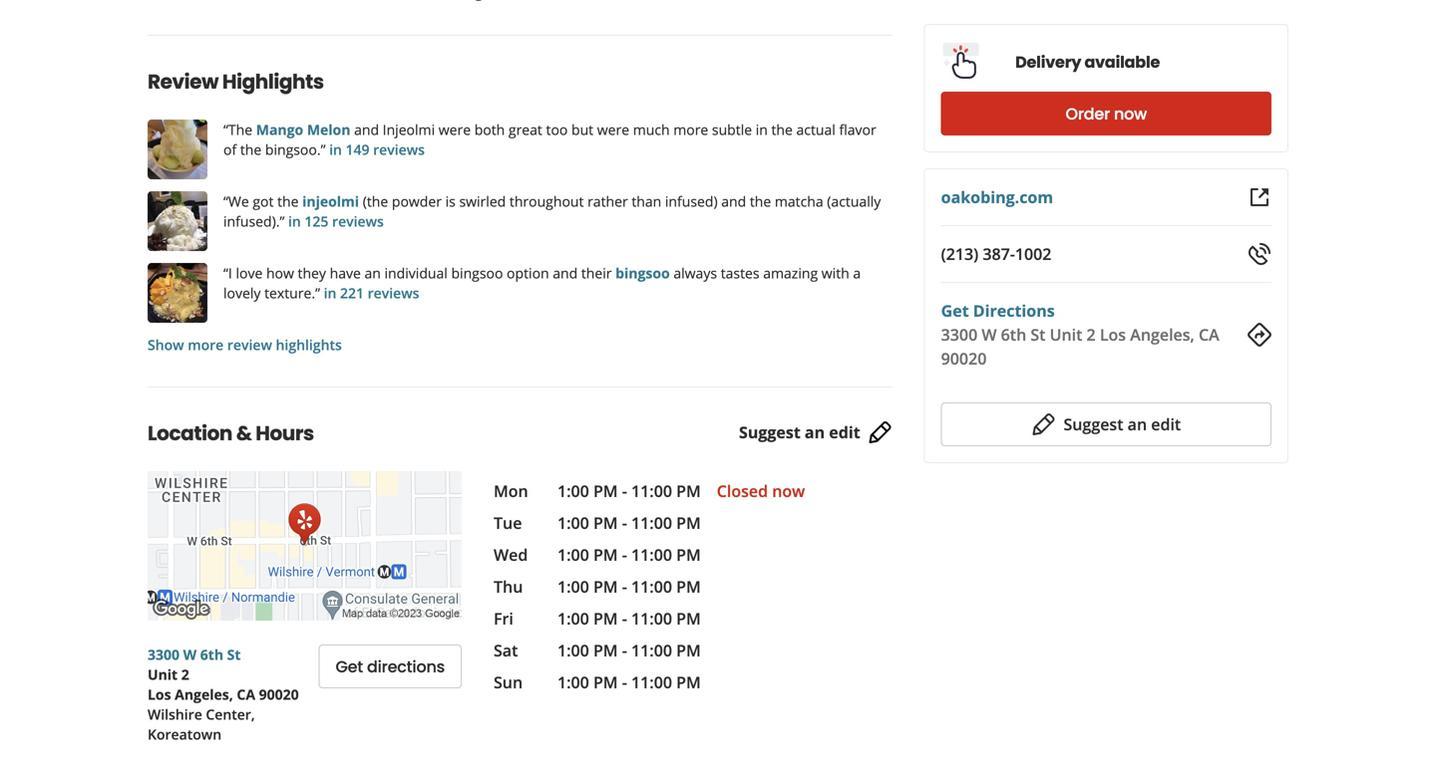 Task type: vqa. For each thing, say whether or not it's contained in the screenshot.
oil
no



Task type: locate. For each thing, give the bounding box(es) containing it.
0 horizontal spatial and
[[354, 120, 379, 139]]

" down melon
[[321, 140, 326, 159]]

2 " from the top
[[223, 192, 228, 211]]

in left 221
[[324, 284, 337, 303]]

4 11:00 from the top
[[631, 576, 672, 598]]

w up the wilshire
[[183, 646, 197, 665]]

get down (213)
[[941, 300, 969, 322]]

get inside get directions 3300 w 6th st unit 2 los angeles, ca 90020
[[941, 300, 969, 322]]

1 horizontal spatial "
[[315, 284, 320, 303]]

in right subtle
[[756, 120, 768, 139]]

" down they
[[315, 284, 320, 303]]

1:00 for mon
[[558, 481, 589, 502]]

now inside the location & hours element
[[772, 481, 805, 502]]

sun
[[494, 672, 523, 694]]

thu
[[494, 576, 523, 598]]

24 pencil v2 image
[[1032, 413, 1056, 437], [868, 421, 892, 445]]

0 horizontal spatial w
[[183, 646, 197, 665]]

1 horizontal spatial suggest an edit
[[1064, 414, 1181, 435]]

and inside "and injeolmi were both great too but were much more subtle in the actual flavor of the bingsoo."
[[354, 120, 379, 139]]

0 vertical spatial 6th
[[1001, 324, 1026, 346]]

3 " from the top
[[223, 264, 228, 283]]

reviews
[[373, 140, 425, 159], [332, 212, 384, 231], [368, 284, 419, 303]]

4 - from the top
[[622, 576, 627, 598]]

individual
[[384, 264, 448, 283]]

suggest an edit up closed now
[[739, 422, 860, 444]]

2 up "suggest an edit" button on the right of page
[[1087, 324, 1096, 346]]

always
[[674, 264, 717, 283]]

now right order
[[1114, 103, 1147, 125]]

1 vertical spatial w
[[183, 646, 197, 665]]

st down directions
[[1031, 324, 1046, 346]]

injeolmi
[[383, 120, 435, 139]]

7 1:00 from the top
[[558, 672, 589, 694]]

angeles, inside get directions 3300 w 6th st unit 2 los angeles, ca 90020
[[1130, 324, 1195, 346]]

in inside "and injeolmi were both great too but were much more subtle in the actual flavor of the bingsoo."
[[756, 120, 768, 139]]

1:00 for wed
[[558, 545, 589, 566]]

1 horizontal spatial angeles,
[[1130, 324, 1195, 346]]

3 1:00 pm - 11:00 pm from the top
[[558, 545, 701, 566]]

" for " the mango melon
[[223, 120, 228, 139]]

an inside 'review highlights' element
[[365, 264, 381, 283]]

0 horizontal spatial ca
[[237, 686, 255, 705]]

and left their
[[553, 264, 578, 283]]

get left directions
[[336, 656, 363, 679]]

1 vertical spatial 6th
[[200, 646, 223, 665]]

st
[[1031, 324, 1046, 346], [227, 646, 241, 665]]

0 vertical spatial now
[[1114, 103, 1147, 125]]

0 horizontal spatial 2
[[181, 666, 189, 685]]

0 horizontal spatial angeles,
[[175, 686, 233, 705]]

1 " from the top
[[223, 120, 228, 139]]

an inside suggest an edit link
[[805, 422, 825, 444]]

1 vertical spatial angeles,
[[175, 686, 233, 705]]

edit
[[1151, 414, 1181, 435], [829, 422, 860, 444]]

0 vertical spatial "
[[223, 120, 228, 139]]

angeles, up center,
[[175, 686, 233, 705]]

suggest an edit inside button
[[1064, 414, 1181, 435]]

get inside the location & hours element
[[336, 656, 363, 679]]

closed
[[717, 481, 768, 502]]

is
[[445, 192, 456, 211]]

0 horizontal spatial los
[[148, 686, 171, 705]]

1 horizontal spatial 3300
[[941, 324, 978, 346]]

-
[[622, 481, 627, 502], [622, 513, 627, 534], [622, 545, 627, 566], [622, 576, 627, 598], [622, 608, 627, 630], [622, 640, 627, 662], [622, 672, 627, 694]]

more inside show more review highlights dropdown button
[[188, 336, 224, 355]]

1 horizontal spatial and
[[553, 264, 578, 283]]

5 11:00 from the top
[[631, 608, 672, 630]]

oakobing-los-angeles photo cfh3twa3grzjibdlmwdbqw image
[[148, 120, 207, 180]]

the inside the (the powder is swirled throughout rather than infused) and the matcha (actually infused).
[[750, 192, 771, 211]]

st inside get directions 3300 w 6th st unit 2 los angeles, ca 90020
[[1031, 324, 1046, 346]]

0 horizontal spatial get
[[336, 656, 363, 679]]

region
[[132, 120, 908, 323]]

location & hours element
[[116, 387, 924, 745]]

1 vertical spatial 2
[[181, 666, 189, 685]]

4 1:00 from the top
[[558, 576, 589, 598]]

0 vertical spatial 90020
[[941, 348, 987, 370]]

1:00 pm - 11:00 pm
[[558, 481, 701, 502], [558, 513, 701, 534], [558, 545, 701, 566], [558, 576, 701, 598], [558, 608, 701, 630], [558, 640, 701, 662], [558, 672, 701, 694]]

always tastes amazing with a lovely texture.
[[223, 264, 861, 303]]

1:00 right thu
[[558, 576, 589, 598]]

11:00 for sat
[[631, 640, 672, 662]]

1:00 pm - 11:00 pm for sat
[[558, 640, 701, 662]]

2 horizontal spatial "
[[321, 140, 326, 159]]

- for sun
[[622, 672, 627, 694]]

2 horizontal spatial an
[[1128, 414, 1147, 435]]

1 horizontal spatial edit
[[1151, 414, 1181, 435]]

- for tue
[[622, 513, 627, 534]]

4 1:00 pm - 11:00 pm from the top
[[558, 576, 701, 598]]

1 horizontal spatial get
[[941, 300, 969, 322]]

ca
[[1199, 324, 1219, 346], [237, 686, 255, 705]]

los
[[1100, 324, 1126, 346], [148, 686, 171, 705]]

"
[[223, 120, 228, 139], [223, 192, 228, 211], [223, 264, 228, 283]]

love
[[236, 264, 263, 283]]

1 horizontal spatial w
[[982, 324, 997, 346]]

0 vertical spatial reviews
[[373, 140, 425, 159]]

reviews for " in 125 reviews
[[332, 212, 384, 231]]

los up the wilshire
[[148, 686, 171, 705]]

6 1:00 pm - 11:00 pm from the top
[[558, 640, 701, 662]]

0 vertical spatial 3300
[[941, 324, 978, 346]]

in for always tastes amazing with a lovely texture.
[[324, 284, 337, 303]]

were left "both"
[[439, 120, 471, 139]]

1:00 right fri
[[558, 608, 589, 630]]

"
[[321, 140, 326, 159], [280, 212, 285, 231], [315, 284, 320, 303]]

0 vertical spatial and
[[354, 120, 379, 139]]

0 horizontal spatial edit
[[829, 422, 860, 444]]

5 - from the top
[[622, 608, 627, 630]]

5 1:00 pm - 11:00 pm from the top
[[558, 608, 701, 630]]

2 down 3300 w 6th st link
[[181, 666, 189, 685]]

1002
[[1015, 243, 1052, 265]]

were right but
[[597, 120, 629, 139]]

2 1:00 from the top
[[558, 513, 589, 534]]

1 vertical spatial "
[[280, 212, 285, 231]]

90020
[[941, 348, 987, 370], [259, 686, 299, 705]]

0 vertical spatial st
[[1031, 324, 1046, 346]]

0 horizontal spatial were
[[439, 120, 471, 139]]

1:00 right tue
[[558, 513, 589, 534]]

directions
[[973, 300, 1055, 322]]

0 vertical spatial "
[[321, 140, 326, 159]]

0 horizontal spatial st
[[227, 646, 241, 665]]

2 vertical spatial "
[[223, 264, 228, 283]]

2 11:00 from the top
[[631, 513, 672, 534]]

more right show
[[188, 336, 224, 355]]

1:00 for fri
[[558, 608, 589, 630]]

and right infused)
[[721, 192, 746, 211]]

show
[[148, 336, 184, 355]]

1:00 for sun
[[558, 672, 589, 694]]

1 1:00 from the top
[[558, 481, 589, 502]]

1:00 right wed
[[558, 545, 589, 566]]

0 vertical spatial ca
[[1199, 324, 1219, 346]]

1 horizontal spatial unit
[[1050, 324, 1083, 346]]

0 horizontal spatial more
[[188, 336, 224, 355]]

1:00
[[558, 481, 589, 502], [558, 513, 589, 534], [558, 545, 589, 566], [558, 576, 589, 598], [558, 608, 589, 630], [558, 640, 589, 662], [558, 672, 589, 694]]

0 horizontal spatial unit
[[148, 666, 178, 685]]

1 horizontal spatial now
[[1114, 103, 1147, 125]]

0 horizontal spatial suggest
[[739, 422, 801, 444]]

the right of
[[240, 140, 262, 159]]

los up "suggest an edit" button on the right of page
[[1100, 324, 1126, 346]]

7 1:00 pm - 11:00 pm from the top
[[558, 672, 701, 694]]

2 were from the left
[[597, 120, 629, 139]]

suggest up closed now
[[739, 422, 801, 444]]

suggest an edit down get directions 3300 w 6th st unit 2 los angeles, ca 90020
[[1064, 414, 1181, 435]]

order now link
[[941, 92, 1272, 136]]

the left actual at right top
[[771, 120, 793, 139]]

1:00 pm - 11:00 pm for fri
[[558, 608, 701, 630]]

in for (the powder is swirled throughout rather than infused) and the matcha (actually infused).
[[288, 212, 301, 231]]

1 horizontal spatial 6th
[[1001, 324, 1026, 346]]

1 horizontal spatial more
[[673, 120, 708, 139]]

1 horizontal spatial st
[[1031, 324, 1046, 346]]

subtle
[[712, 120, 752, 139]]

suggest inside button
[[1064, 414, 1124, 435]]

oakobing-los-angeles photo hxzmrcv_of9qrsr0jxpqnq image
[[148, 263, 207, 323]]

and
[[354, 120, 379, 139], [721, 192, 746, 211], [553, 264, 578, 283]]

3300 down get directions link
[[941, 324, 978, 346]]

w
[[982, 324, 997, 346], [183, 646, 197, 665]]

0 vertical spatial more
[[673, 120, 708, 139]]

now right closed
[[772, 481, 805, 502]]

2 vertical spatial "
[[315, 284, 320, 303]]

more inside "and injeolmi were both great too but were much more subtle in the actual flavor of the bingsoo."
[[673, 120, 708, 139]]

rather
[[588, 192, 628, 211]]

now for order now
[[1114, 103, 1147, 125]]

1 vertical spatial 3300
[[148, 646, 179, 665]]

region inside 'review highlights' element
[[132, 120, 908, 323]]

2 - from the top
[[622, 513, 627, 534]]

1 vertical spatial st
[[227, 646, 241, 665]]

1 vertical spatial get
[[336, 656, 363, 679]]

2 inside 3300 w 6th st unit 2 los angeles, ca 90020 wilshire center, koreatown
[[181, 666, 189, 685]]

1 vertical spatial unit
[[148, 666, 178, 685]]

&
[[236, 420, 252, 448]]

1 horizontal spatial 90020
[[941, 348, 987, 370]]

1 horizontal spatial 2
[[1087, 324, 1096, 346]]

2 bingsoo from the left
[[616, 264, 670, 283]]

" up of
[[223, 120, 228, 139]]

tue
[[494, 513, 522, 534]]

infused).
[[223, 212, 280, 231]]

3300
[[941, 324, 978, 346], [148, 646, 179, 665]]

get
[[941, 300, 969, 322], [336, 656, 363, 679]]

1:00 for tue
[[558, 513, 589, 534]]

1 horizontal spatial an
[[805, 422, 825, 444]]

1 vertical spatial now
[[772, 481, 805, 502]]

0 horizontal spatial suggest an edit
[[739, 422, 860, 444]]

6th
[[1001, 324, 1026, 346], [200, 646, 223, 665]]

how
[[266, 264, 294, 283]]

1 were from the left
[[439, 120, 471, 139]]

2 vertical spatial reviews
[[368, 284, 419, 303]]

have
[[330, 264, 361, 283]]

region containing "
[[132, 120, 908, 323]]

0 horizontal spatial bingsoo
[[451, 264, 503, 283]]

2 inside get directions 3300 w 6th st unit 2 los angeles, ca 90020
[[1087, 324, 1096, 346]]

reviews for " in 149 reviews
[[373, 140, 425, 159]]

were
[[439, 120, 471, 139], [597, 120, 629, 139]]

unit inside get directions 3300 w 6th st unit 2 los angeles, ca 90020
[[1050, 324, 1083, 346]]

1 vertical spatial ca
[[237, 686, 255, 705]]

reviews down (the
[[332, 212, 384, 231]]

0 horizontal spatial an
[[365, 264, 381, 283]]

reviews down injeolmi
[[373, 140, 425, 159]]

great
[[509, 120, 542, 139]]

1:00 right "sun"
[[558, 672, 589, 694]]

6th up center,
[[200, 646, 223, 665]]

with
[[822, 264, 850, 283]]

0 horizontal spatial 6th
[[200, 646, 223, 665]]

1:00 for sat
[[558, 640, 589, 662]]

1 vertical spatial "
[[223, 192, 228, 211]]

edit inside button
[[1151, 414, 1181, 435]]

suggest down get directions 3300 w 6th st unit 2 los angeles, ca 90020
[[1064, 414, 1124, 435]]

w down get directions link
[[982, 324, 997, 346]]

reviews down individual
[[368, 284, 419, 303]]

we
[[228, 192, 249, 211]]

ca up center,
[[237, 686, 255, 705]]

0 vertical spatial 2
[[1087, 324, 1096, 346]]

1 horizontal spatial bingsoo
[[616, 264, 670, 283]]

bingsoo
[[451, 264, 503, 283], [616, 264, 670, 283]]

and up " in 149 reviews
[[354, 120, 379, 139]]

6 1:00 from the top
[[558, 640, 589, 662]]

in
[[756, 120, 768, 139], [329, 140, 342, 159], [288, 212, 301, 231], [324, 284, 337, 303]]

pm
[[593, 481, 618, 502], [676, 481, 701, 502], [593, 513, 618, 534], [676, 513, 701, 534], [593, 545, 618, 566], [676, 545, 701, 566], [593, 576, 618, 598], [676, 576, 701, 598], [593, 608, 618, 630], [676, 608, 701, 630], [593, 640, 618, 662], [676, 640, 701, 662], [593, 672, 618, 694], [676, 672, 701, 694]]

lovely
[[223, 284, 261, 303]]

2
[[1087, 324, 1096, 346], [181, 666, 189, 685]]

an
[[365, 264, 381, 283], [1128, 414, 1147, 435], [805, 422, 825, 444]]

7 11:00 from the top
[[631, 672, 672, 694]]

bingsoo right their
[[616, 264, 670, 283]]

more
[[673, 120, 708, 139], [188, 336, 224, 355]]

w inside get directions 3300 w 6th st unit 2 los angeles, ca 90020
[[982, 324, 997, 346]]

st inside 3300 w 6th st unit 2 los angeles, ca 90020 wilshire center, koreatown
[[227, 646, 241, 665]]

1 horizontal spatial los
[[1100, 324, 1126, 346]]

more right much
[[673, 120, 708, 139]]

0 horizontal spatial now
[[772, 481, 805, 502]]

0 horizontal spatial 3300
[[148, 646, 179, 665]]

the left matcha
[[750, 192, 771, 211]]

unit down directions
[[1050, 324, 1083, 346]]

1 horizontal spatial 24 pencil v2 image
[[1032, 413, 1056, 437]]

1 vertical spatial more
[[188, 336, 224, 355]]

0 vertical spatial angeles,
[[1130, 324, 1195, 346]]

angeles, inside 3300 w 6th st unit 2 los angeles, ca 90020 wilshire center, koreatown
[[175, 686, 233, 705]]

1:00 pm - 11:00 pm for wed
[[558, 545, 701, 566]]

3 - from the top
[[622, 545, 627, 566]]

mango
[[256, 120, 303, 139]]

ca left 24 directions v2 image
[[1199, 324, 1219, 346]]

1 11:00 from the top
[[631, 481, 672, 502]]

los inside 3300 w 6th st unit 2 los angeles, ca 90020 wilshire center, koreatown
[[148, 686, 171, 705]]

the right got
[[277, 192, 299, 211]]

1:00 right the sat on the bottom of page
[[558, 640, 589, 662]]

1 horizontal spatial suggest
[[1064, 414, 1124, 435]]

0 horizontal spatial 24 pencil v2 image
[[868, 421, 892, 445]]

bingsoo left option
[[451, 264, 503, 283]]

unit down 3300 w 6th st link
[[148, 666, 178, 685]]

1 horizontal spatial ca
[[1199, 324, 1219, 346]]

1 vertical spatial 90020
[[259, 686, 299, 705]]

" up "infused)."
[[223, 192, 228, 211]]

0 vertical spatial w
[[982, 324, 997, 346]]

(the powder is swirled throughout rather than infused) and the matcha (actually infused).
[[223, 192, 881, 231]]

5 1:00 from the top
[[558, 608, 589, 630]]

" for " i love how they have an individual bingsoo option and their bingsoo
[[223, 264, 228, 283]]

oakobing.com
[[941, 187, 1053, 208]]

6th down directions
[[1001, 324, 1026, 346]]

221
[[340, 284, 364, 303]]

in down " we got the injeolmi
[[288, 212, 301, 231]]

bingsoo.
[[265, 140, 321, 159]]

get for get directions
[[336, 656, 363, 679]]

in down melon
[[329, 140, 342, 159]]

" down " we got the injeolmi
[[280, 212, 285, 231]]

1 1:00 pm - 11:00 pm from the top
[[558, 481, 701, 502]]

6 - from the top
[[622, 640, 627, 662]]

ca inside 3300 w 6th st unit 2 los angeles, ca 90020 wilshire center, koreatown
[[237, 686, 255, 705]]

w inside 3300 w 6th st unit 2 los angeles, ca 90020 wilshire center, koreatown
[[183, 646, 197, 665]]

2 horizontal spatial and
[[721, 192, 746, 211]]

now inside 'link'
[[1114, 103, 1147, 125]]

map image
[[148, 472, 462, 621]]

now for closed now
[[772, 481, 805, 502]]

angeles, left 24 directions v2 image
[[1130, 324, 1195, 346]]

1 vertical spatial and
[[721, 192, 746, 211]]

1:00 right the mon
[[558, 481, 589, 502]]

3300 up the wilshire
[[148, 646, 179, 665]]

highlights
[[276, 336, 342, 355]]

3 11:00 from the top
[[631, 545, 672, 566]]

2 1:00 pm - 11:00 pm from the top
[[558, 513, 701, 534]]

" we got the injeolmi
[[223, 192, 359, 211]]

0 vertical spatial los
[[1100, 324, 1126, 346]]

24 phone v2 image
[[1248, 242, 1272, 266]]

7 - from the top
[[622, 672, 627, 694]]

too
[[546, 120, 568, 139]]

0 vertical spatial get
[[941, 300, 969, 322]]

0 horizontal spatial "
[[280, 212, 285, 231]]

0 horizontal spatial 90020
[[259, 686, 299, 705]]

1 - from the top
[[622, 481, 627, 502]]

in 125 reviews button
[[285, 212, 384, 231]]

" left love
[[223, 264, 228, 283]]

swirled
[[459, 192, 506, 211]]

1 horizontal spatial were
[[597, 120, 629, 139]]

3 1:00 from the top
[[558, 545, 589, 566]]

angeles,
[[1130, 324, 1195, 346], [175, 686, 233, 705]]

1 vertical spatial los
[[148, 686, 171, 705]]

st up center,
[[227, 646, 241, 665]]

6th inside get directions 3300 w 6th st unit 2 los angeles, ca 90020
[[1001, 324, 1026, 346]]

6 11:00 from the top
[[631, 640, 672, 662]]

0 vertical spatial unit
[[1050, 324, 1083, 346]]

get for get directions 3300 w 6th st unit 2 los angeles, ca 90020
[[941, 300, 969, 322]]

mango melon button
[[256, 120, 350, 139]]

1 vertical spatial reviews
[[332, 212, 384, 231]]

suggest an edit
[[1064, 414, 1181, 435], [739, 422, 860, 444]]



Task type: describe. For each thing, give the bounding box(es) containing it.
(213) 387-1002
[[941, 243, 1052, 265]]

infused)
[[665, 192, 718, 211]]

get directions link
[[941, 300, 1055, 322]]

review highlights element
[[116, 35, 908, 355]]

show more review highlights
[[148, 336, 342, 355]]

" in 125 reviews
[[280, 212, 384, 231]]

i
[[228, 264, 232, 283]]

" in 149 reviews
[[321, 140, 425, 159]]

(the
[[363, 192, 388, 211]]

bingsoo button
[[616, 264, 670, 283]]

actual
[[796, 120, 836, 139]]

11:00 for wed
[[631, 545, 672, 566]]

texture.
[[264, 284, 315, 303]]

melon
[[307, 120, 350, 139]]

oakobing-los-angeles photo mwmjuientany8dyizsmoza image
[[148, 191, 207, 251]]

11:00 for tue
[[631, 513, 672, 534]]

available
[[1085, 51, 1160, 73]]

flavor
[[839, 120, 876, 139]]

injeolmi button
[[302, 192, 359, 211]]

review
[[227, 336, 272, 355]]

mon
[[494, 481, 528, 502]]

order now
[[1066, 103, 1147, 125]]

1 bingsoo from the left
[[451, 264, 503, 283]]

24 pencil v2 image inside "suggest an edit" button
[[1032, 413, 1056, 437]]

delivery
[[1015, 51, 1081, 73]]

and injeolmi were both great too but were much more subtle in the actual flavor of the bingsoo.
[[223, 120, 876, 159]]

than
[[632, 192, 661, 211]]

ca inside get directions 3300 w 6th st unit 2 los angeles, ca 90020
[[1199, 324, 1219, 346]]

2 vertical spatial and
[[553, 264, 578, 283]]

in 149 reviews button
[[326, 140, 425, 159]]

amazing
[[763, 264, 818, 283]]

closed now
[[717, 481, 805, 502]]

suggest an edit link
[[739, 421, 892, 445]]

in 221 reviews button
[[320, 284, 419, 303]]

- for sat
[[622, 640, 627, 662]]

387-
[[983, 243, 1015, 265]]

location & hours
[[148, 420, 314, 448]]

option
[[507, 264, 549, 283]]

- for wed
[[622, 545, 627, 566]]

location
[[148, 420, 232, 448]]

(actually
[[827, 192, 881, 211]]

in for and injeolmi were both great too but were much more subtle in the actual flavor of the bingsoo.
[[329, 140, 342, 159]]

149
[[346, 140, 370, 159]]

they
[[298, 264, 326, 283]]

suggest an edit button
[[941, 403, 1272, 447]]

1:00 pm - 11:00 pm for tue
[[558, 513, 701, 534]]

- for fri
[[622, 608, 627, 630]]

delivery available
[[1015, 51, 1160, 73]]

11:00 for sun
[[631, 672, 672, 694]]

center,
[[206, 706, 255, 725]]

24 directions v2 image
[[1248, 323, 1272, 347]]

much
[[633, 120, 670, 139]]

11:00 for mon
[[631, 481, 672, 502]]

wilshire
[[148, 706, 202, 725]]

and inside the (the powder is swirled throughout rather than infused) and the matcha (actually infused).
[[721, 192, 746, 211]]

their
[[581, 264, 612, 283]]

1:00 pm - 11:00 pm for mon
[[558, 481, 701, 502]]

- for thu
[[622, 576, 627, 598]]

get directions link
[[319, 645, 462, 689]]

order
[[1066, 103, 1110, 125]]

of
[[223, 140, 237, 159]]

1:00 pm - 11:00 pm for thu
[[558, 576, 701, 598]]

koreatown
[[148, 726, 222, 745]]

1:00 for thu
[[558, 576, 589, 598]]

show more review highlights button
[[148, 335, 342, 355]]

highlights
[[222, 68, 324, 96]]

3300 w 6th st link
[[148, 646, 241, 665]]

11:00 for thu
[[631, 576, 672, 598]]

" in 221 reviews
[[315, 284, 419, 303]]

hours
[[256, 420, 314, 448]]

matcha
[[775, 192, 823, 211]]

90020 inside 3300 w 6th st unit 2 los angeles, ca 90020 wilshire center, koreatown
[[259, 686, 299, 705]]

the
[[228, 120, 252, 139]]

oakobing.com link
[[941, 187, 1053, 208]]

powder
[[392, 192, 442, 211]]

1:00 pm - 11:00 pm for sun
[[558, 672, 701, 694]]

(213)
[[941, 243, 979, 265]]

125
[[305, 212, 329, 231]]

sat
[[494, 640, 518, 662]]

edit inside the location & hours element
[[829, 422, 860, 444]]

los inside get directions 3300 w 6th st unit 2 los angeles, ca 90020
[[1100, 324, 1126, 346]]

" for " in 125 reviews
[[280, 212, 285, 231]]

but
[[571, 120, 594, 139]]

get directions 3300 w 6th st unit 2 los angeles, ca 90020
[[941, 300, 1219, 370]]

reviews for " in 221 reviews
[[368, 284, 419, 303]]

" the mango melon
[[223, 120, 350, 139]]

" i love how they have an individual bingsoo option and their bingsoo
[[223, 264, 670, 283]]

throughout
[[510, 192, 584, 211]]

suggest inside the location & hours element
[[739, 422, 801, 444]]

an inside "suggest an edit" button
[[1128, 414, 1147, 435]]

tastes
[[721, 264, 760, 283]]

review
[[148, 68, 218, 96]]

got
[[253, 192, 274, 211]]

6th inside 3300 w 6th st unit 2 los angeles, ca 90020 wilshire center, koreatown
[[200, 646, 223, 665]]

" for " in 221 reviews
[[315, 284, 320, 303]]

both
[[474, 120, 505, 139]]

injeolmi
[[302, 192, 359, 211]]

3300 w 6th st unit 2 los angeles, ca 90020 wilshire center, koreatown
[[148, 646, 299, 745]]

3300 inside 3300 w 6th st unit 2 los angeles, ca 90020 wilshire center, koreatown
[[148, 646, 179, 665]]

wed
[[494, 545, 528, 566]]

suggest an edit inside the location & hours element
[[739, 422, 860, 444]]

unit inside 3300 w 6th st unit 2 los angeles, ca 90020 wilshire center, koreatown
[[148, 666, 178, 685]]

directions
[[367, 656, 445, 679]]

11:00 for fri
[[631, 608, 672, 630]]

- for mon
[[622, 481, 627, 502]]

review highlights
[[148, 68, 324, 96]]

fri
[[494, 608, 514, 630]]

" for " we got the injeolmi
[[223, 192, 228, 211]]

24 external link v2 image
[[1248, 186, 1272, 209]]

" for " in 149 reviews
[[321, 140, 326, 159]]

90020 inside get directions 3300 w 6th st unit 2 los angeles, ca 90020
[[941, 348, 987, 370]]

3300 inside get directions 3300 w 6th st unit 2 los angeles, ca 90020
[[941, 324, 978, 346]]

get directions
[[336, 656, 445, 679]]



